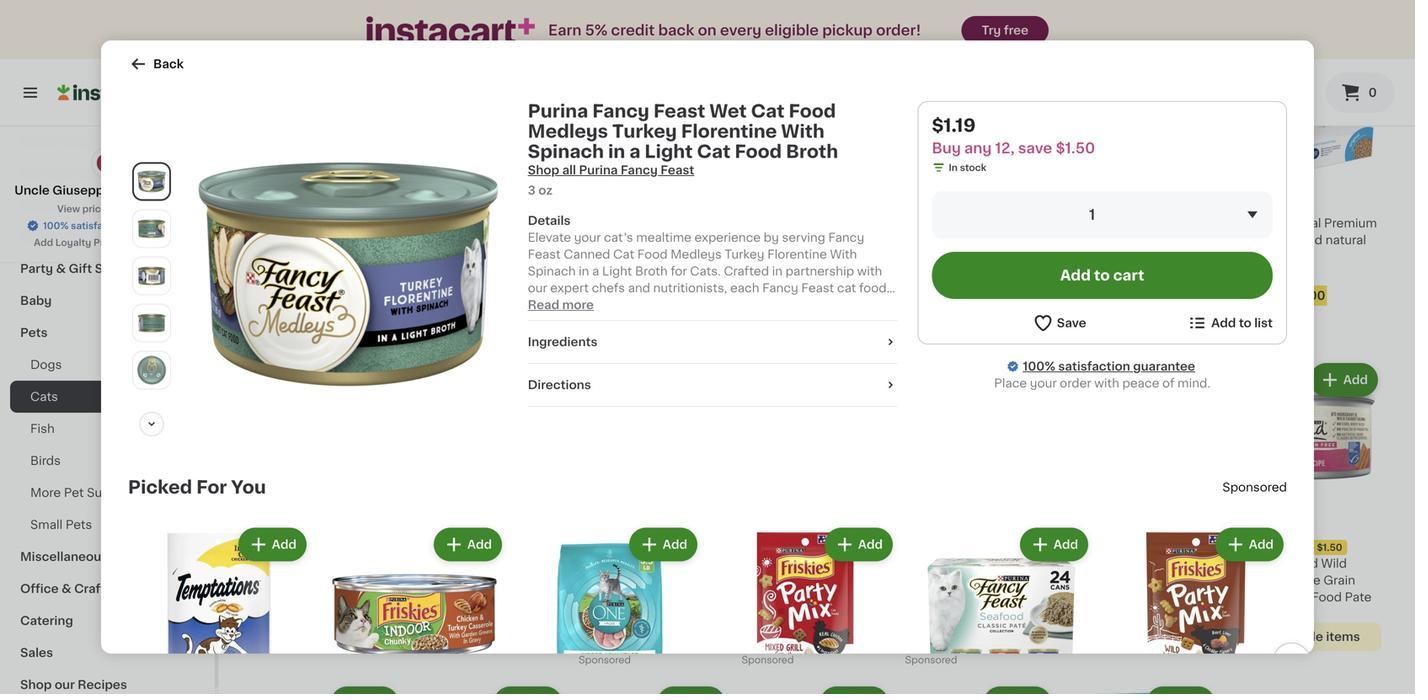Task type: describe. For each thing, give the bounding box(es) containing it.
1 inside field
[[1089, 208, 1096, 222]]

feast inside $ 1 buy any 12, save $1.50 purina fancy feast wet cat food medleys turkey florentine with spinach in a light cat food broth
[[1148, 558, 1181, 569]]

oz inside purina fancy feast wet cat food flaked tuna feast 3 oz
[[424, 608, 435, 617]]

$13.09 element
[[906, 516, 1055, 538]]

items for purina fancy feast natural cat treats , purely natural
[[674, 631, 708, 643]]

florentine inside $ 1 buy any 12, save $1.50 purina fancy feast wet cat food medleys turkey florentine with spinach in a light cat food broth
[[1112, 591, 1171, 603]]

see for purina fancy feast wet cat food medleys turkey florentine with spinach in a light cat food broth
[[1090, 631, 1113, 643]]

purina for ,
[[579, 558, 616, 569]]

fish link
[[10, 413, 205, 445]]

healthy
[[579, 234, 626, 246]]

see eligible items button for purina friskies wet cat food pate, salmon dinner
[[416, 299, 566, 328]]

fish
[[30, 423, 55, 435]]

spend $20, save $4 for purina friskies wet cat food pate, salmon dinner
[[421, 220, 514, 229]]

high
[[1170, 217, 1198, 229]]

a inside $ 1 buy any 12, save $1.50 purina fancy feast wet cat food medleys turkey florentine with spinach in a light cat food broth
[[1133, 608, 1140, 620]]

protein
[[1069, 234, 1111, 246]]

stock
[[960, 163, 987, 172]]

box
[[352, 541, 374, 553]]

duty,
[[336, 558, 368, 569]]

3.5 lb
[[906, 608, 932, 617]]

with inside purina friskies wet cat food, shreds with ocean whitefish & tuna in sauce
[[334, 251, 361, 263]]

$20, for purina friskies wet cat food pate, salmon dinner
[[454, 220, 475, 229]]

our
[[55, 679, 75, 691]]

lb for 3.5 lb
[[923, 608, 932, 617]]

fees inside 9 spend $35, save $5 on fees purina dry kitten food, nurture muscle + brain development 3.15 lb
[[857, 543, 878, 552]]

$1.50 inside $1.19 buy any 12, save $1.50
[[1056, 141, 1096, 155]]

care for health care
[[64, 135, 93, 147]]

on inside 9 spend $35, save $5 on fees purina dry kitten food, nurture muscle + brain development 3.15 lb
[[843, 543, 855, 552]]

3.15 inside 'product' group
[[579, 268, 598, 277]]

enlarge cat food & care purina fancy feast wet cat food medleys turkey florentine with spinach in a light cat food broth angle_right (opens in a new tab) image
[[137, 261, 167, 291]]

view pricing policy link
[[57, 202, 158, 216]]

jumbo
[[253, 574, 294, 586]]

purina inside 9 spend $35, save $5 on fees purina dry kitten food, nurture muscle + brain development 3.15 lb
[[742, 558, 780, 569]]

2.1
[[906, 284, 918, 294]]

1 vertical spatial indoor
[[906, 591, 944, 603]]

$5 inside 9 spend $35, save $5 on fees purina dry kitten food, nurture muscle + brain development 3.15 lb
[[828, 543, 841, 552]]

wet inside purina friskies wet cat food, shreds with ocean whitefish & tuna in sauce
[[341, 234, 365, 246]]

on for credit
[[698, 23, 717, 37]]

items for purina one natural, low fat, weight control, indoor dry cat food, +plus indoor advantage
[[1000, 631, 1034, 643]]

purina inside $ 1 buy any 12, save $1.50 purina fancy feast wet cat food medleys turkey florentine with spinach in a light cat food broth
[[1069, 558, 1106, 569]]

3 inside purina fancy feast wet cat food flaked tuna feast 3 oz
[[416, 608, 422, 617]]

naturals
[[579, 268, 629, 280]]

shop our recipes link
[[10, 669, 205, 694]]

personal care link
[[10, 157, 205, 189]]

& inside purina friskies wet cat food, shreds with ocean whitefish & tuna in sauce
[[354, 268, 364, 280]]

health
[[20, 135, 61, 147]]

lb inside '9 purina cat chow high protein dry cat food, complete 3.15 lb'
[[1089, 268, 1098, 277]]

view pricing policy
[[57, 204, 148, 214]]

100% inside "button"
[[43, 221, 69, 230]]

cat inside purina one natural, low fat, weight control, indoor dry cat food, +plus indoor advantage
[[972, 591, 993, 603]]

save for 3.15 lb
[[604, 290, 634, 302]]

items for purina friskies made in usa facilities cat treats, party mix mixed grill crunch
[[1000, 308, 1034, 319]]

program
[[93, 238, 134, 247]]

see for purina dry kitten food, nurture muscle + brain development
[[764, 631, 787, 643]]

baby
[[20, 295, 52, 307]]

0 vertical spatial litter
[[795, 234, 827, 246]]

buy inside $ 1 buy any 12, save $1.50 purina fancy feast wet cat food medleys turkey florentine with spinach in a light cat food broth
[[1074, 543, 1093, 552]]

uncle
[[14, 185, 50, 196]]

purina for with
[[253, 234, 290, 246]]

12 59
[[1242, 195, 1275, 213]]

wet inside purina beyond wild salmon recipe grain free wet cat food pate 3 oz
[[1261, 591, 1285, 603]]

save inside save 'button'
[[1057, 317, 1087, 329]]

5 inside jonny cat litter box liners, heavy duty, jumbo 5 ct
[[253, 591, 259, 600]]

save inside add loyalty program to save link
[[149, 238, 171, 247]]

lb inside 9 spend $35, save $5 on fees purina dry kitten food, nurture muscle + brain development 3.15 lb
[[763, 608, 772, 617]]

food inside purina beyond wild salmon recipe grain free wet cat food pate 3 oz
[[1312, 591, 1342, 603]]

salmon inside purina beyond wild salmon recipe grain free wet cat food pate 3 oz
[[1232, 574, 1276, 586]]

product group containing 12
[[1232, 37, 1382, 313]]

back
[[658, 23, 695, 37]]

$1.19
[[932, 117, 976, 134]]

product group containing purina fancy feast natural cat treats , purely natural
[[579, 360, 729, 670]]

feast for medleys
[[654, 102, 706, 120]]

19 up ocean
[[272, 196, 282, 205]]

sales
[[20, 647, 53, 659]]

,
[[689, 574, 692, 586]]

party & gift supplies
[[20, 263, 148, 275]]

made
[[994, 234, 1027, 246]]

14 lb
[[742, 268, 764, 277]]

friskies inside the purina friskies wet cat food pate, salmon dinner 5.5 oz
[[456, 234, 501, 246]]

spo nsored
[[1223, 482, 1287, 493]]

save $1.50 button for 9
[[1069, 282, 1219, 313]]

more
[[562, 299, 594, 311]]

crunch
[[906, 285, 949, 297]]

enlarge cat food & care purina fancy feast wet cat food medleys turkey florentine with spinach in a light cat food broth angle_left (opens in a new tab) image
[[137, 213, 167, 244]]

buy down $ 1 59
[[1237, 543, 1256, 552]]

in
[[949, 163, 958, 172]]

dry inside '9 purina cat chow high protein dry cat food, complete 3.15 lb'
[[1114, 234, 1136, 246]]

small pets link
[[10, 509, 205, 541]]

sauce
[[266, 285, 303, 297]]

order!
[[876, 23, 921, 37]]

see eligible items for purina friskies wet cat food pate, salmon dinner
[[437, 308, 545, 319]]

sponsored badge image for purina friskies wet cat food, shreds with ocean whitefish & tuna in sauce
[[253, 332, 304, 342]]

2 $35, from the left
[[944, 543, 965, 552]]

see eligible items button for purina one natural, low fat, weight control, indoor dry cat food, +plus indoor advantage
[[906, 623, 1055, 651]]

complete
[[1069, 251, 1128, 263]]

9 for purina
[[1078, 195, 1091, 213]]

spend for purina friskies made in usa facilities cat treats, party mix mixed grill crunch
[[911, 220, 942, 229]]

any inside $1.19 buy any 12, save $1.50
[[965, 141, 992, 155]]

1 vertical spatial litter
[[827, 268, 858, 280]]

eligible for purina beyond wild salmon recipe grain free wet cat food pate
[[1279, 631, 1324, 643]]

muscle
[[791, 574, 834, 586]]

chow inside purina cat chow hairball, healthy weight, indoor, natural dry cat food, naturals indoor
[[644, 217, 678, 229]]

1 vertical spatial pets
[[66, 519, 92, 531]]

5%
[[585, 23, 608, 37]]

wet inside $ 1 buy any 12, save $1.50 purina fancy feast wet cat food medleys turkey florentine with spinach in a light cat food broth
[[1184, 558, 1208, 569]]

weight,
[[629, 234, 674, 246]]

broth inside $ 1 buy any 12, save $1.50 purina fancy feast wet cat food medleys turkey florentine with spinach in a light cat food broth
[[1102, 625, 1135, 637]]

see eligible items for purina beyond wild salmon recipe grain free wet cat food pate
[[1253, 631, 1361, 643]]

$4 for purina friskies wet cat food pate, salmon dinner
[[502, 220, 514, 229]]

earn 5% credit back on every eligible pickup order!
[[548, 23, 921, 37]]

cat inside purina fancy feast natural cat treats , purely natural 10 x 1.06 oz
[[625, 574, 646, 586]]

& for craft
[[62, 583, 71, 595]]

natural inside purina cat chow hairball, healthy weight, indoor, natural dry cat food, naturals indoor
[[579, 251, 622, 263]]

light inside $ 1 buy any 12, save $1.50 purina fancy feast wet cat food medleys turkey florentine with spinach in a light cat food broth
[[1143, 608, 1173, 620]]

light inside purina fancy feast wet cat food medleys turkey florentine with spinach in a light cat food broth shop all purina fancy feast 3 oz
[[645, 143, 693, 161]]

see eligible items for purina fancy feast natural cat treats , purely natural
[[600, 631, 708, 643]]

friskies for 2
[[946, 234, 991, 246]]

food, inside purina friskies wet cat food, shreds with ocean whitefish & tuna in sauce
[[253, 251, 286, 263]]

see eligible items for purina dry kitten food, nurture muscle + brain development
[[764, 631, 871, 643]]

spend $20, save $4 for purina friskies wet cat food, shreds with ocean whitefish & tuna in sauce
[[258, 220, 351, 229]]

party & gift supplies link
[[10, 253, 205, 285]]

items for purina beyond wild salmon recipe grain free wet cat food pate
[[1327, 631, 1361, 643]]

cat inside jonny cat litter box liners, heavy duty, jumbo 5 ct
[[293, 541, 314, 553]]

2 vertical spatial natural
[[620, 591, 663, 603]]

0 vertical spatial 5
[[262, 518, 274, 536]]

save $4.00
[[1257, 290, 1326, 302]]

brain
[[847, 574, 877, 586]]

59 inside $ 1 59
[[1251, 519, 1264, 529]]

wet inside the purina friskies wet cat food pate, salmon dinner 5.5 oz
[[504, 234, 528, 246]]

fresh
[[742, 217, 775, 229]]

turkey inside $ 1 buy any 12, save $1.50 purina fancy feast wet cat food medleys turkey florentine with spinach in a light cat food broth
[[1069, 591, 1109, 603]]

save inside $1.19 buy any 12, save $1.50
[[1018, 141, 1053, 155]]

$ for purina friskies wet cat food pate, salmon dinner
[[419, 196, 426, 205]]

oz inside purina fancy feast natural cat treats , purely natural 10 x 1.06 oz
[[621, 608, 632, 617]]

kitchen supplies link
[[10, 189, 205, 221]]

save for purina cat chow high protein dry cat food, complete
[[1094, 290, 1124, 302]]

in inside purina fancy feast wet cat food medleys turkey florentine with spinach in a light cat food broth shop all purina fancy feast 3 oz
[[608, 143, 625, 161]]

see eligible items button for purina fancy feast wet cat food medleys turkey florentine with spinach in a light cat food broth
[[1069, 623, 1219, 651]]

indoor for +plus
[[941, 608, 979, 620]]

purina for flaked
[[416, 558, 453, 569]]

place
[[995, 377, 1027, 389]]

$25, for purina fancy feast natural cat treats , purely natural
[[617, 543, 638, 552]]

clumping
[[742, 268, 800, 280]]

whitefish
[[295, 268, 351, 280]]

wild
[[1322, 558, 1347, 569]]

in stock
[[949, 163, 987, 172]]

purina for free
[[1232, 558, 1269, 569]]

3 inside purina fancy feast wet cat food medleys turkey florentine with spinach in a light cat food broth shop all purina fancy feast 3 oz
[[528, 185, 536, 196]]

save $1.50 for purina cat chow hairball, healthy weight, indoor, natural dry cat food, naturals indoor
[[604, 290, 669, 302]]

for
[[196, 479, 227, 496]]

$5 for purina one natural, low fat, weight control, indoor dry cat food, +plus indoor advantage
[[992, 543, 1004, 552]]

$ inside $ 5 19
[[256, 519, 262, 529]]

buy down the 1 19
[[421, 543, 440, 552]]

guarantee inside "button"
[[130, 221, 179, 230]]

satisfaction inside 100% satisfaction guarantee "button"
[[71, 221, 127, 230]]

spend for purina one natural, low fat, weight control, indoor dry cat food, +plus indoor advantage
[[911, 543, 942, 552]]

all
[[562, 164, 576, 176]]

cat inside purina friskies wet cat food, shreds with ocean whitefish & tuna in sauce
[[368, 234, 389, 246]]

eligible for purina friskies made in usa facilities cat treats, party mix mixed grill crunch
[[953, 308, 997, 319]]

power
[[742, 251, 779, 263]]

cat inside the purina friskies wet cat food pate, salmon dinner 5.5 oz
[[531, 234, 552, 246]]

medleys inside $ 1 buy any 12, save $1.50 purina fancy feast wet cat food medleys turkey florentine with spinach in a light cat food broth
[[1126, 574, 1177, 586]]

save $1.50 button for purina cat chow hairball, healthy weight, indoor, natural dry cat food, naturals indoor
[[579, 282, 729, 313]]

supplies inside "link"
[[70, 199, 123, 211]]

$ 1 buy any 12, save $1.50 purina fancy feast wet cat food medleys turkey florentine with spinach in a light cat food broth
[[1069, 518, 1208, 637]]

fancy inside $ 1 buy any 12, save $1.50 purina fancy feast wet cat food medleys turkey florentine with spinach in a light cat food broth
[[1109, 558, 1145, 569]]

broth inside purina fancy feast wet cat food medleys turkey florentine with spinach in a light cat food broth shop all purina fancy feast 3 oz
[[786, 143, 838, 161]]

see eligible items for purina friskies wet cat food, shreds with ocean whitefish & tuna in sauce
[[274, 308, 381, 319]]

of
[[1163, 377, 1175, 389]]

ingredients button
[[528, 334, 898, 351]]

eligible for purina one natural, low fat, weight control, indoor dry cat food, +plus indoor advantage
[[953, 631, 997, 643]]

3.15 inside '9 purina cat chow high protein dry cat food, complete 3.15 lb'
[[1069, 268, 1087, 277]]

1 vertical spatial guarantee
[[1133, 361, 1196, 372]]

treats
[[649, 574, 686, 586]]

food inside the purina friskies wet cat food pate, salmon dinner 5.5 oz
[[416, 251, 446, 263]]

tuna inside purina friskies wet cat food, shreds with ocean whitefish & tuna in sauce
[[367, 268, 395, 280]]

$4 for purina friskies wet cat food, shreds with ocean whitefish & tuna in sauce
[[339, 220, 351, 229]]

item carousel region
[[104, 518, 1311, 694]]

advantage
[[982, 608, 1046, 620]]

enlarge cat food & care purina fancy feast wet cat food medleys turkey florentine with spinach in a light cat food broth angle_top (opens in a new tab) image
[[137, 355, 167, 385]]

wet inside purina fancy feast wet cat food flaked tuna feast 3 oz
[[531, 558, 555, 569]]

purina friskies wet cat food, shreds with ocean whitefish & tuna in sauce
[[253, 234, 395, 297]]

in inside purina friskies made in usa facilities cat treats, party mix mixed grill crunch
[[1030, 234, 1041, 246]]

party inside party & gift supplies link
[[20, 263, 53, 275]]

enlarge cat food & care purina fancy feast wet cat food medleys turkey florentine with spinach in a light cat food broth angle_back (opens in a new tab) image
[[137, 308, 167, 338]]

picked
[[128, 479, 192, 496]]

fat,
[[906, 574, 928, 586]]

2 fees from the left
[[1020, 543, 1041, 552]]

see eligible items for purina one natural, low fat, weight control, indoor dry cat food, +plus indoor advantage
[[927, 631, 1034, 643]]

pets inside "link"
[[20, 327, 48, 339]]

read
[[528, 299, 560, 311]]

19 up dinner
[[435, 196, 446, 205]]

facilities
[[934, 251, 986, 263]]

3.15 lb
[[579, 268, 609, 277]]

see eligible items button for purina friskies made in usa facilities cat treats, party mix mixed grill crunch
[[906, 299, 1055, 328]]

pate,
[[449, 251, 479, 263]]

friskies for $
[[293, 234, 338, 246]]

liners,
[[253, 558, 292, 569]]

9 spend $35, save $5 on fees purina dry kitten food, nurture muscle + brain development 3.15 lb
[[742, 518, 879, 617]]

your
[[1030, 377, 1057, 389]]

details button
[[528, 212, 898, 229]]

& for gift
[[56, 263, 66, 275]]

purely
[[579, 591, 617, 603]]

oz inside the purina friskies wet cat food pate, salmon dinner 5.5 oz
[[433, 284, 444, 294]]

1 horizontal spatial 100%
[[1023, 361, 1056, 372]]

purina fancy feast natural cat treats , purely natural 10 x 1.06 oz
[[579, 558, 692, 617]]

sponsored badge image for purina dry kitten food, nurture muscle + brain development
[[742, 656, 793, 665]]

pickup
[[823, 23, 873, 37]]

12, inside $1.19 buy any 12, save $1.50
[[995, 141, 1015, 155]]

save inside $ 1 buy any 12, save $1.50 purina fancy feast wet cat food medleys turkey florentine with spinach in a light cat food broth
[[1130, 543, 1152, 552]]

9 for spend
[[752, 518, 764, 536]]

buy any 12, save $1.50 for 1
[[1237, 543, 1343, 552]]

tuna inside purina fancy feast wet cat food flaked tuna feast 3 oz
[[515, 574, 544, 586]]

spinach inside purina fancy feast wet cat food medleys turkey florentine with spinach in a light cat food broth shop all purina fancy feast 3 oz
[[528, 143, 604, 161]]

you
[[231, 479, 266, 496]]

okocat original premium clumping wood natural litter
[[1232, 217, 1377, 263]]

party inside purina friskies made in usa facilities cat treats, party mix mixed grill crunch
[[906, 268, 937, 280]]

to for add to cart
[[1094, 268, 1110, 283]]

1 vertical spatial shop
[[20, 679, 52, 691]]

earn
[[548, 23, 582, 37]]

$5 for purina friskies made in usa facilities cat treats, party mix mixed grill crunch
[[991, 220, 1003, 229]]

cats
[[30, 391, 58, 403]]

floral
[[20, 231, 54, 243]]

florentine inside purina fancy feast wet cat food medleys turkey florentine with spinach in a light cat food broth shop all purina fancy feast 3 oz
[[681, 123, 777, 140]]

litter
[[1232, 251, 1260, 263]]

purina one natural, low fat, weight control, indoor dry cat food, +plus indoor advantage
[[906, 558, 1049, 620]]

$1.50 inside $ 1 buy any 12, save $1.50 purina fancy feast wet cat food medleys turkey florentine with spinach in a light cat food broth
[[1154, 543, 1180, 552]]

1 inside $ 1 buy any 12, save $1.50 purina fancy feast wet cat food medleys turkey florentine with spinach in a light cat food broth
[[1078, 518, 1086, 536]]

spinach inside $ 1 buy any 12, save $1.50 purina fancy feast wet cat food medleys turkey florentine with spinach in a light cat food broth
[[1069, 608, 1117, 620]]

see eligible items button for purina beyond wild salmon recipe grain free wet cat food pate
[[1232, 623, 1382, 651]]

100% satisfaction guarantee inside "button"
[[43, 221, 179, 230]]

5.5 inside the purina friskies wet cat food pate, salmon dinner 5.5 oz
[[416, 284, 431, 294]]

usa
[[906, 251, 931, 263]]

see eligible items for purina fancy feast wet cat food medleys turkey florentine with spinach in a light cat food broth
[[1090, 631, 1197, 643]]

cat inside fresh step odor shield scented litter with the power of febreze, clumping cat litter
[[803, 268, 824, 280]]

uncle giuseppe's marketplace
[[14, 185, 200, 196]]

$25, for purina friskies made in usa facilities cat treats, party mix mixed grill crunch
[[944, 220, 965, 229]]



Task type: vqa. For each thing, say whether or not it's contained in the screenshot.
14.5
no



Task type: locate. For each thing, give the bounding box(es) containing it.
$35, inside 9 spend $35, save $5 on fees purina dry kitten food, nurture muscle + brain development 3.15 lb
[[781, 543, 802, 552]]

2.1 oz
[[906, 284, 931, 294]]

0 vertical spatial care
[[64, 135, 93, 147]]

purina for salmon
[[416, 234, 453, 246]]

$4
[[339, 220, 351, 229], [502, 220, 514, 229]]

1 vertical spatial medleys
[[1126, 574, 1177, 586]]

$4 left details on the left of the page
[[502, 220, 514, 229]]

spend up purely
[[584, 543, 615, 552]]

0 vertical spatial a
[[630, 143, 641, 161]]

a right 3 oz
[[1133, 608, 1140, 620]]

0 horizontal spatial 5.5
[[253, 284, 268, 294]]

1 vertical spatial tuna
[[515, 574, 544, 586]]

see eligible items for purina friskies made in usa facilities cat treats, party mix mixed grill crunch
[[927, 308, 1034, 319]]

the
[[860, 234, 882, 246]]

2 friskies from the left
[[456, 234, 501, 246]]

$20,
[[291, 220, 312, 229], [454, 220, 475, 229]]

dry up the complete
[[1114, 234, 1136, 246]]

spend $20, save $4
[[258, 220, 351, 229], [421, 220, 514, 229]]

cat inside purina fancy feast wet cat food flaked tuna feast 3 oz
[[416, 574, 437, 586]]

0 vertical spatial supplies
[[70, 199, 123, 211]]

0 vertical spatial $25,
[[944, 220, 965, 229]]

1 vertical spatial 59
[[1251, 519, 1264, 529]]

save $1.50 button down purina cat chow hairball, healthy weight, indoor, natural dry cat food, naturals indoor
[[579, 282, 729, 313]]

lb down development on the bottom
[[763, 608, 772, 617]]

lb down the complete
[[1089, 268, 1098, 277]]

save for okocat original premium clumping wood natural litter
[[1257, 290, 1287, 302]]

2
[[915, 195, 927, 213]]

see for purina friskies wet cat food pate, salmon dinner
[[437, 308, 460, 319]]

3.15 down development on the bottom
[[742, 608, 761, 617]]

49
[[928, 196, 941, 205]]

$35, up muscle
[[781, 543, 802, 552]]

lb down healthy
[[600, 268, 609, 277]]

1 horizontal spatial 9
[[1078, 195, 1091, 213]]

3.15 up more
[[579, 268, 598, 277]]

2 horizontal spatial friskies
[[946, 234, 991, 246]]

1 horizontal spatial fees
[[1020, 543, 1041, 552]]

1 $4 from the left
[[339, 220, 351, 229]]

59 right "12"
[[1263, 196, 1275, 205]]

sponsored badge image inside 'product' group
[[579, 656, 630, 665]]

purina up all
[[528, 102, 588, 120]]

1 horizontal spatial salmon
[[1232, 574, 1276, 586]]

fees up brain
[[857, 543, 878, 552]]

pets down pet on the bottom
[[66, 519, 92, 531]]

dogs
[[30, 359, 62, 371]]

$5 down $4.59 element
[[665, 543, 677, 552]]

see for purina friskies wet cat food, shreds with ocean whitefish & tuna in sauce
[[274, 308, 297, 319]]

lb right 3.5
[[923, 608, 932, 617]]

1 vertical spatial a
[[1133, 608, 1140, 620]]

0 horizontal spatial broth
[[786, 143, 838, 161]]

in inside $ 1 buy any 12, save $1.50 purina fancy feast wet cat food medleys turkey florentine with spinach in a light cat food broth
[[1120, 608, 1130, 620]]

flaked
[[473, 574, 512, 586]]

litter inside jonny cat litter box liners, heavy duty, jumbo 5 ct
[[317, 541, 349, 553]]

1 horizontal spatial satisfaction
[[1059, 361, 1131, 372]]

100% satisfaction guarantee link
[[1023, 358, 1196, 375]]

see eligible items button down the purina friskies wet cat food pate, salmon dinner 5.5 oz
[[416, 299, 566, 328]]

mixed
[[964, 268, 1000, 280]]

1 fees from the left
[[857, 543, 878, 552]]

product group
[[253, 37, 403, 346], [416, 37, 566, 346], [579, 37, 729, 313], [906, 37, 1055, 328], [1069, 37, 1219, 313], [1232, 37, 1382, 313], [253, 360, 403, 602], [416, 360, 566, 651], [579, 360, 729, 670], [742, 360, 892, 670], [906, 360, 1055, 670], [1069, 360, 1219, 651], [1232, 360, 1382, 651], [128, 525, 310, 694], [324, 525, 506, 694], [519, 525, 701, 694], [715, 525, 897, 694], [910, 525, 1092, 694], [1105, 525, 1287, 694], [253, 683, 403, 694], [416, 683, 566, 694], [579, 683, 729, 694], [742, 683, 892, 694], [906, 683, 1055, 694], [1069, 683, 1219, 694]]

purina inside purina fancy feast natural cat treats , purely natural 10 x 1.06 oz
[[579, 558, 616, 569]]

product group containing 5
[[253, 360, 403, 602]]

satisfaction up place your order with peace of mind.
[[1059, 361, 1131, 372]]

0 horizontal spatial to
[[137, 238, 147, 247]]

$20, for purina friskies wet cat food, shreds with ocean whitefish & tuna in sauce
[[291, 220, 312, 229]]

purina up free at the right of page
[[1232, 558, 1269, 569]]

in right 3 oz
[[1120, 608, 1130, 620]]

see eligible items button for purina fancy feast wet cat food flaked tuna feast
[[416, 623, 566, 651]]

5 left ct
[[253, 591, 259, 600]]

2 vertical spatial supplies
[[87, 487, 138, 499]]

fancy inside purina fancy feast wet cat food medleys turkey florentine with spinach in a light cat food broth shop all purina fancy feast 3 oz
[[593, 102, 650, 120]]

0 horizontal spatial florentine
[[681, 123, 777, 140]]

0 horizontal spatial salmon
[[482, 251, 526, 263]]

turkey inside purina fancy feast wet cat food medleys turkey florentine with spinach in a light cat food broth shop all purina fancy feast 3 oz
[[612, 123, 677, 140]]

sponsored badge image for purina fancy feast natural cat treats , purely natural
[[579, 656, 630, 665]]

with inside purina fancy feast wet cat food medleys turkey florentine with spinach in a light cat food broth shop all purina fancy feast 3 oz
[[781, 123, 825, 140]]

to
[[137, 238, 147, 247], [1094, 268, 1110, 283], [1239, 317, 1252, 329]]

spend
[[258, 220, 289, 229], [421, 220, 452, 229], [911, 220, 942, 229], [748, 543, 778, 552], [584, 543, 615, 552], [911, 543, 942, 552]]

odor
[[809, 217, 839, 229]]

see eligible items button down 1.06
[[579, 623, 729, 651]]

purina up purely
[[579, 558, 616, 569]]

1 vertical spatial light
[[1143, 608, 1173, 620]]

see eligible items button for purina fancy feast natural cat treats , purely natural
[[579, 623, 729, 651]]

spend $20, save $4 up pate,
[[421, 220, 514, 229]]

1 horizontal spatial turkey
[[1069, 591, 1109, 603]]

enlarge cat food & care purina fancy feast wet cat food medleys turkey florentine with spinach in a light cat food broth hero (opens in a new tab) image
[[137, 166, 167, 197]]

$4.59 element
[[579, 516, 729, 538]]

items for purina fancy feast wet cat food flaked tuna feast
[[510, 631, 545, 643]]

0 vertical spatial natural
[[579, 251, 622, 263]]

fancy
[[593, 102, 650, 120], [456, 558, 492, 569], [1109, 558, 1145, 569], [619, 558, 655, 569]]

0 horizontal spatial on
[[698, 23, 717, 37]]

in up purina
[[608, 143, 625, 161]]

1 friskies from the left
[[293, 234, 338, 246]]

add to list button
[[1187, 313, 1273, 334]]

buy inside $1.19 buy any 12, save $1.50
[[932, 141, 961, 155]]

None search field
[[241, 69, 709, 116]]

eligible for purina friskies wet cat food pate, salmon dinner
[[463, 308, 508, 319]]

0 vertical spatial shop
[[528, 164, 560, 176]]

0 horizontal spatial 5
[[253, 591, 259, 600]]

1 horizontal spatial $20,
[[454, 220, 475, 229]]

1 vertical spatial 9
[[752, 518, 764, 536]]

sponsored badge image for purina friskies wet cat food pate, salmon dinner
[[416, 332, 467, 342]]

19 up purina fancy feast wet cat food flaked tuna feast 3 oz at the left of page
[[435, 519, 446, 529]]

eligible for purina dry kitten food, nurture muscle + brain development
[[790, 631, 834, 643]]

eligible for purina friskies wet cat food, shreds with ocean whitefish & tuna in sauce
[[300, 308, 344, 319]]

purina inside purina cat chow hairball, healthy weight, indoor, natural dry cat food, naturals indoor
[[579, 217, 616, 229]]

food, down high
[[1163, 234, 1196, 246]]

shield
[[842, 217, 879, 229]]

2 chow from the left
[[644, 217, 678, 229]]

personal
[[20, 167, 73, 179]]

tuna right flaked
[[515, 574, 544, 586]]

details
[[528, 215, 571, 227]]

1 vertical spatial 100% satisfaction guarantee
[[1023, 361, 1196, 372]]

1 horizontal spatial to
[[1094, 268, 1110, 283]]

2 horizontal spatial on
[[1006, 543, 1018, 552]]

2 vertical spatial to
[[1239, 317, 1252, 329]]

1 horizontal spatial buy any 12, save $1.50
[[1237, 543, 1343, 552]]

pets down baby
[[20, 327, 48, 339]]

every
[[720, 23, 762, 37]]

buy any 12, save $1.50 for 19
[[421, 543, 527, 552]]

dinner
[[416, 268, 455, 280]]

see eligible items button down 3 oz
[[1069, 623, 1219, 651]]

0 vertical spatial light
[[645, 143, 693, 161]]

see for purina fancy feast wet cat food flaked tuna feast
[[437, 631, 460, 643]]

1 vertical spatial 5
[[253, 591, 259, 600]]

2 5.5 from the left
[[416, 284, 431, 294]]

in inside purina friskies wet cat food, shreds with ocean whitefish & tuna in sauce
[[253, 285, 263, 297]]

indoor for naturals
[[632, 268, 670, 280]]

supplies down "program"
[[95, 263, 148, 275]]

indoor down the weight
[[941, 608, 979, 620]]

dry for purina cat chow hairball, healthy weight, indoor, natural dry cat food, naturals indoor
[[625, 251, 646, 263]]

eligible for purina fancy feast wet cat food flaked tuna feast
[[463, 631, 508, 643]]

0 vertical spatial 9
[[1078, 195, 1091, 213]]

0 vertical spatial broth
[[786, 143, 838, 161]]

spend $25, save $5 down $4.59 element
[[584, 543, 677, 552]]

food
[[789, 102, 836, 120], [735, 143, 782, 161], [416, 251, 446, 263], [440, 574, 470, 586], [1093, 574, 1123, 586], [1312, 591, 1342, 603], [1069, 625, 1099, 637]]

12, inside $ 1 buy any 12, save $1.50 purina fancy feast wet cat food medleys turkey florentine with spinach in a light cat food broth
[[1115, 543, 1128, 552]]

& left the craft
[[62, 583, 71, 595]]

purina cat chow hairball, healthy weight, indoor, natural dry cat food, naturals indoor
[[579, 217, 729, 280]]

office & craft
[[20, 583, 106, 595]]

care up personal care
[[64, 135, 93, 147]]

1 vertical spatial to
[[1094, 268, 1110, 283]]

cat inside purina beyond wild salmon recipe grain free wet cat food pate 3 oz
[[1288, 591, 1309, 603]]

with inside fresh step odor shield scented litter with the power of febreze, clumping cat litter
[[830, 234, 857, 246]]

eligible for purina fancy feast wet cat food medleys turkey florentine with spinach in a light cat food broth
[[1116, 631, 1160, 643]]

0 vertical spatial indoor
[[632, 268, 670, 280]]

read more
[[528, 299, 594, 311]]

dry down weight,
[[625, 251, 646, 263]]

with inside $ 1 buy any 12, save $1.50 purina fancy feast wet cat food medleys turkey florentine with spinach in a light cat food broth
[[1174, 591, 1201, 603]]

2 $20, from the left
[[454, 220, 475, 229]]

items for purina friskies wet cat food pate, salmon dinner
[[510, 308, 545, 319]]

see eligible items button down advantage
[[906, 623, 1055, 651]]

0 horizontal spatial friskies
[[293, 234, 338, 246]]

purina for cat
[[906, 234, 943, 246]]

on for save
[[1006, 543, 1018, 552]]

0 vertical spatial to
[[137, 238, 147, 247]]

1 horizontal spatial spend $25, save $5
[[911, 220, 1003, 229]]

1 horizontal spatial 3.15
[[742, 608, 761, 617]]

0 vertical spatial 100%
[[43, 221, 69, 230]]

0 horizontal spatial $20,
[[291, 220, 312, 229]]

hairball,
[[681, 217, 729, 229]]

guarantee up of
[[1133, 361, 1196, 372]]

1 vertical spatial turkey
[[1069, 591, 1109, 603]]

litter up duty,
[[317, 541, 349, 553]]

0 horizontal spatial 9
[[752, 518, 764, 536]]

more
[[30, 487, 61, 499]]

0 horizontal spatial $4
[[339, 220, 351, 229]]

& left gift
[[56, 263, 66, 275]]

purina for control,
[[906, 558, 943, 569]]

1 horizontal spatial tuna
[[515, 574, 544, 586]]

natural down treats
[[620, 591, 663, 603]]

dry for 9 spend $35, save $5 on fees purina dry kitten food, nurture muscle + brain development 3.15 lb
[[783, 558, 804, 569]]

dry inside 9 spend $35, save $5 on fees purina dry kitten food, nurture muscle + brain development 3.15 lb
[[783, 558, 804, 569]]

1.06
[[600, 608, 619, 617]]

$ inside $ 1 59
[[1235, 519, 1242, 529]]

sponsored badge image
[[253, 332, 304, 342], [416, 332, 467, 342], [742, 656, 793, 665], [579, 656, 630, 665], [906, 656, 957, 665]]

5.5
[[253, 284, 268, 294], [416, 284, 431, 294]]

control,
[[975, 574, 1023, 586]]

wet inside purina fancy feast wet cat food medleys turkey florentine with spinach in a light cat food broth shop all purina fancy feast 3 oz
[[710, 102, 747, 120]]

19 inside $ 5 19
[[276, 519, 286, 529]]

2 $ 1 19 from the left
[[419, 195, 446, 213]]

0 horizontal spatial spend $25, save $5
[[584, 543, 677, 552]]

sponsored badge image down dinner
[[416, 332, 467, 342]]

100% down view
[[43, 221, 69, 230]]

items for purina friskies wet cat food, shreds with ocean whitefish & tuna in sauce
[[347, 308, 381, 319]]

add to cart button
[[932, 252, 1273, 299]]

1 horizontal spatial $25,
[[944, 220, 965, 229]]

purina up ocean
[[253, 234, 290, 246]]

purina for medleys
[[528, 102, 588, 120]]

1 horizontal spatial 100% satisfaction guarantee
[[1023, 361, 1196, 372]]

spend for purina friskies wet cat food pate, salmon dinner
[[421, 220, 452, 229]]

2 49
[[915, 195, 941, 213]]

1 vertical spatial 100%
[[1023, 361, 1056, 372]]

product group containing 2
[[906, 37, 1055, 328]]

2 save $1.50 from the left
[[604, 290, 669, 302]]

& inside party & gift supplies link
[[56, 263, 66, 275]]

1 horizontal spatial $35,
[[944, 543, 965, 552]]

1 chow from the left
[[1133, 217, 1167, 229]]

spinach up all
[[528, 143, 604, 161]]

on
[[698, 23, 717, 37], [843, 543, 855, 552], [1006, 543, 1018, 552]]

0 vertical spatial satisfaction
[[71, 221, 127, 230]]

$35, up one
[[944, 543, 965, 552]]

medleys inside purina fancy feast wet cat food medleys turkey florentine with spinach in a light cat food broth shop all purina fancy feast 3 oz
[[528, 123, 608, 140]]

& right the whitefish at top left
[[354, 268, 364, 280]]

$ for purina friskies wet cat food, shreds with ocean whitefish & tuna in sauce
[[256, 196, 262, 205]]

1 vertical spatial broth
[[1102, 625, 1135, 637]]

2 buy any 12, save $1.50 from the left
[[1237, 543, 1343, 552]]

buy up in
[[932, 141, 961, 155]]

see eligible items button down the whitefish at top left
[[253, 299, 403, 328]]

ct
[[261, 591, 271, 600]]

small pets
[[30, 519, 92, 531]]

spend up pate,
[[421, 220, 452, 229]]

food, inside 9 spend $35, save $5 on fees purina dry kitten food, nurture muscle + brain development 3.15 lb
[[846, 558, 879, 569]]

purina friskies wet cat food pate, salmon dinner 5.5 oz
[[416, 234, 552, 294]]

$25,
[[944, 220, 965, 229], [617, 543, 638, 552]]

0 horizontal spatial 3.15
[[579, 268, 598, 277]]

1 horizontal spatial guarantee
[[1133, 361, 1196, 372]]

guarantee
[[130, 221, 179, 230], [1133, 361, 1196, 372]]

fancy for flaked
[[456, 558, 492, 569]]

instacart logo image
[[57, 83, 158, 103]]

purina inside '9 purina cat chow high protein dry cat food, complete 3.15 lb'
[[1069, 217, 1106, 229]]

1 vertical spatial natural
[[579, 574, 622, 586]]

sponsored badge image for purina one natural, low fat, weight control, indoor dry cat food, +plus indoor advantage
[[906, 656, 957, 665]]

0 horizontal spatial chow
[[644, 217, 678, 229]]

fancy
[[621, 164, 658, 176]]

purina inside purina fancy feast wet cat food medleys turkey florentine with spinach in a light cat food broth shop all purina fancy feast 3 oz
[[528, 102, 588, 120]]

satisfaction inside 100% satisfaction guarantee link
[[1059, 361, 1131, 372]]

0 horizontal spatial save $1.50
[[604, 290, 669, 302]]

mix
[[940, 268, 961, 280]]

0 horizontal spatial shop
[[20, 679, 52, 691]]

purina up 'fat,'
[[906, 558, 943, 569]]

shop left our
[[20, 679, 52, 691]]

one
[[946, 558, 973, 569]]

care for personal care
[[76, 167, 105, 179]]

1 vertical spatial salmon
[[1232, 574, 1276, 586]]

1 $35, from the left
[[781, 543, 802, 552]]

shop our recipes
[[20, 679, 127, 691]]

loyalty
[[55, 238, 91, 247]]

3 inside purina beyond wild salmon recipe grain free wet cat food pate 3 oz
[[1232, 608, 1238, 617]]

spend up nurture on the right bottom of page
[[748, 543, 778, 552]]

indoor,
[[677, 234, 718, 246]]

3.15
[[1069, 268, 1087, 277], [579, 268, 598, 277], [742, 608, 761, 617]]

$35,
[[781, 543, 802, 552], [944, 543, 965, 552]]

$ 1 19
[[256, 195, 282, 213], [419, 195, 446, 213]]

health care link
[[10, 125, 205, 157]]

0 vertical spatial tuna
[[367, 268, 395, 280]]

$ 1 19 for purina friskies wet cat food, shreds with ocean whitefish & tuna in sauce
[[256, 195, 282, 213]]

1 vertical spatial florentine
[[1112, 591, 1171, 603]]

natural up purely
[[579, 574, 622, 586]]

broth
[[786, 143, 838, 161], [1102, 625, 1135, 637]]

see eligible items button down development on the bottom
[[742, 623, 892, 651]]

spend for purina fancy feast natural cat treats , purely natural
[[584, 543, 615, 552]]

9 up nurture on the right bottom of page
[[752, 518, 764, 536]]

1 vertical spatial $25,
[[617, 543, 638, 552]]

in up treats,
[[1030, 234, 1041, 246]]

1 horizontal spatial pets
[[66, 519, 92, 531]]

1 vertical spatial care
[[76, 167, 105, 179]]

save $1.50 for 9
[[1094, 290, 1159, 302]]

shop left all
[[528, 164, 560, 176]]

feast
[[654, 102, 706, 120], [495, 558, 528, 569], [1148, 558, 1181, 569], [658, 558, 691, 569], [416, 591, 449, 603]]

try
[[982, 24, 1001, 36]]

1 buy any 12, save $1.50 from the left
[[421, 543, 527, 552]]

$ 1 19 for purina friskies wet cat food pate, salmon dinner
[[419, 195, 446, 213]]

friskies inside purina friskies wet cat food, shreds with ocean whitefish & tuna in sauce
[[293, 234, 338, 246]]

12
[[1242, 195, 1261, 213]]

fancy inside purina fancy feast natural cat treats , purely natural 10 x 1.06 oz
[[619, 558, 655, 569]]

eligible for purina fancy feast natural cat treats , purely natural
[[626, 631, 671, 643]]

0 vertical spatial medleys
[[528, 123, 608, 140]]

2 $4 from the left
[[502, 220, 514, 229]]

19 up jonny
[[276, 519, 286, 529]]

purina inside purina beyond wild salmon recipe grain free wet cat food pate 3 oz
[[1232, 558, 1269, 569]]

spinach
[[528, 143, 604, 161], [1069, 608, 1117, 620]]

satisfaction down pricing
[[71, 221, 127, 230]]

a inside purina fancy feast wet cat food medleys turkey florentine with spinach in a light cat food broth shop all purina fancy feast 3 oz
[[630, 143, 641, 161]]

mind.
[[1178, 377, 1211, 389]]

chow up weight,
[[644, 217, 678, 229]]

59 inside 12 59
[[1263, 196, 1275, 205]]

on up kitten
[[843, 543, 855, 552]]

purina up nurture on the right bottom of page
[[742, 558, 780, 569]]

1 save $1.50 button from the left
[[1069, 282, 1219, 313]]

lb for 14 lb
[[755, 268, 764, 277]]

purina up protein
[[1069, 217, 1106, 229]]

oz inside purina fancy feast wet cat food medleys turkey florentine with spinach in a light cat food broth shop all purina fancy feast 3 oz
[[539, 185, 553, 196]]

spend down 2 49
[[911, 220, 942, 229]]

dry down the weight
[[947, 591, 969, 603]]

heavy
[[295, 558, 333, 569]]

fancy for ,
[[619, 558, 655, 569]]

purina inside the purina friskies wet cat food pate, salmon dinner 5.5 oz
[[416, 234, 453, 246]]

items for purina dry kitten food, nurture muscle + brain development
[[837, 631, 871, 643]]

cart
[[1114, 268, 1145, 283]]

3.15 inside 9 spend $35, save $5 on fees purina dry kitten food, nurture muscle + brain development 3.15 lb
[[742, 608, 761, 617]]

0 vertical spatial 59
[[1263, 196, 1275, 205]]

chow inside '9 purina cat chow high protein dry cat food, complete 3.15 lb'
[[1133, 217, 1167, 229]]

see eligible items button for purina friskies wet cat food, shreds with ocean whitefish & tuna in sauce
[[253, 299, 403, 328]]

uncle giuseppe's marketplace logo image
[[91, 147, 123, 179]]

1 horizontal spatial $ 1 19
[[419, 195, 446, 213]]

buy any 12, save $1.50 up flaked
[[421, 543, 527, 552]]

1 horizontal spatial friskies
[[456, 234, 501, 246]]

0
[[1369, 87, 1377, 99]]

save up list on the right of the page
[[1257, 290, 1287, 302]]

purina inside purina one natural, low fat, weight control, indoor dry cat food, +plus indoor advantage
[[906, 558, 943, 569]]

fees
[[857, 543, 878, 552], [1020, 543, 1041, 552]]

purina up dinner
[[416, 234, 453, 246]]

add loyalty program to save link
[[34, 236, 181, 249]]

2 vertical spatial litter
[[317, 541, 349, 553]]

food, for 9 spend $35, save $5 on fees purina dry kitten food, nurture muscle + brain development 3.15 lb
[[846, 558, 879, 569]]

chow left high
[[1133, 217, 1167, 229]]

+plus
[[906, 608, 938, 620]]

fees up low at the bottom of page
[[1020, 543, 1041, 552]]

food inside purina fancy feast wet cat food flaked tuna feast 3 oz
[[440, 574, 470, 586]]

2 vertical spatial indoor
[[941, 608, 979, 620]]

peace
[[1123, 377, 1160, 389]]

save down add to cart
[[1094, 290, 1124, 302]]

indoor down weight,
[[632, 268, 670, 280]]

2 horizontal spatial to
[[1239, 317, 1252, 329]]

spend $20, save $4 up shreds on the left of page
[[258, 220, 351, 229]]

1 save $1.50 from the left
[[1094, 290, 1159, 302]]

gift
[[69, 263, 92, 275]]

express icon image
[[366, 16, 535, 44]]

$ for purina beyond wild salmon recipe grain free wet cat food pate
[[1235, 519, 1242, 529]]

$20, up pate,
[[454, 220, 475, 229]]

save $1.50 button down the complete
[[1069, 282, 1219, 313]]

save inside 9 spend $35, save $5 on fees purina dry kitten food, nurture muscle + brain development 3.15 lb
[[804, 543, 826, 552]]

0 vertical spatial spinach
[[528, 143, 604, 161]]

friskies inside purina friskies made in usa facilities cat treats, party mix mixed grill crunch
[[946, 234, 991, 246]]

fancy for medleys
[[593, 102, 650, 120]]

guarantee down policy
[[130, 221, 179, 230]]

food, for purina cat chow hairball, healthy weight, indoor, natural dry cat food, naturals indoor
[[674, 251, 707, 263]]

1 $ 1 19 from the left
[[256, 195, 282, 213]]

purina fancy feast wet cat food flaked tuna feast 3 oz
[[416, 558, 555, 617]]

febreze,
[[800, 251, 851, 263]]

9 up protein
[[1078, 195, 1091, 213]]

list
[[1255, 317, 1273, 329]]

see eligible items button for purina dry kitten food, nurture muscle + brain development
[[742, 623, 892, 651]]

purina up usa
[[906, 234, 943, 246]]

to down the complete
[[1094, 268, 1110, 283]]

low
[[1025, 558, 1049, 569]]

19 inside the 1 19
[[435, 519, 446, 529]]

1 horizontal spatial medleys
[[1126, 574, 1177, 586]]

sponsored badge image down development on the bottom
[[742, 656, 793, 665]]

1 $20, from the left
[[291, 220, 312, 229]]

nurture
[[742, 574, 788, 586]]

sponsored badge image down sauce
[[253, 332, 304, 342]]

1 field
[[932, 191, 1273, 238]]

5.5 down ocean
[[253, 284, 268, 294]]

pets link
[[10, 317, 205, 349]]

$ inside $ 1 buy any 12, save $1.50 purina fancy feast wet cat food medleys turkey florentine with spinach in a light cat food broth
[[1072, 519, 1078, 529]]

$5 up made
[[991, 220, 1003, 229]]

1 horizontal spatial florentine
[[1112, 591, 1171, 603]]

office & craft link
[[10, 573, 205, 605]]

3.15 down the complete
[[1069, 268, 1087, 277]]

spend for purina friskies wet cat food, shreds with ocean whitefish & tuna in sauce
[[258, 220, 289, 229]]

& inside the office & craft "link"
[[62, 583, 71, 595]]

shop inside purina fancy feast wet cat food medleys turkey florentine with spinach in a light cat food broth shop all purina fancy feast 3 oz
[[528, 164, 560, 176]]

1 horizontal spatial 5
[[262, 518, 274, 536]]

scented
[[742, 234, 792, 246]]

purina inside purina friskies made in usa facilities cat treats, party mix mixed grill crunch
[[906, 234, 943, 246]]

any
[[965, 141, 992, 155], [442, 543, 460, 552], [1095, 543, 1113, 552], [1258, 543, 1276, 552]]

see for purina fancy feast natural cat treats , purely natural
[[600, 631, 624, 643]]

feast inside purina fancy feast natural cat treats , purely natural 10 x 1.06 oz
[[658, 558, 691, 569]]

see for purina friskies made in usa facilities cat treats, party mix mixed grill crunch
[[927, 308, 950, 319]]

0 horizontal spatial buy any 12, save $1.50
[[421, 543, 527, 552]]

light right 3 oz
[[1143, 608, 1173, 620]]

3
[[528, 185, 536, 196], [416, 608, 422, 617], [1069, 608, 1075, 617], [1232, 608, 1238, 617]]

food, inside purina one natural, low fat, weight control, indoor dry cat food, +plus indoor advantage
[[996, 591, 1029, 603]]

dry up muscle
[[783, 558, 804, 569]]

2 save $1.50 button from the left
[[579, 282, 729, 313]]

spend inside 9 spend $35, save $5 on fees purina dry kitten food, nurture muscle + brain development 3.15 lb
[[748, 543, 778, 552]]

feast for ,
[[658, 558, 691, 569]]

dry for purina one natural, low fat, weight control, indoor dry cat food, +plus indoor advantage
[[947, 591, 969, 603]]

office
[[20, 583, 59, 595]]

9 inside 9 spend $35, save $5 on fees purina dry kitten food, nurture muscle + brain development 3.15 lb
[[752, 518, 764, 536]]

1 5.5 from the left
[[253, 284, 268, 294]]

cat
[[751, 102, 785, 120], [697, 143, 731, 161], [1109, 217, 1130, 229], [619, 217, 641, 229], [368, 234, 389, 246], [531, 234, 552, 246], [1139, 234, 1160, 246], [649, 251, 671, 263], [989, 251, 1010, 263], [803, 268, 824, 280], [293, 541, 314, 553], [416, 574, 437, 586], [1069, 574, 1090, 586], [625, 574, 646, 586], [972, 591, 993, 603], [1288, 591, 1309, 603], [1176, 608, 1197, 620]]

see eligible items button
[[253, 299, 403, 328], [416, 299, 566, 328], [906, 299, 1055, 328], [416, 623, 566, 651], [742, 623, 892, 651], [1069, 623, 1219, 651], [579, 623, 729, 651], [906, 623, 1055, 651], [1232, 623, 1382, 651]]

$25, down $4.59 element
[[617, 543, 638, 552]]

2 horizontal spatial 3.15
[[1069, 268, 1087, 277]]

save down naturals
[[604, 290, 634, 302]]

$4.00
[[1290, 290, 1326, 302]]

0 horizontal spatial satisfaction
[[71, 221, 127, 230]]

1 horizontal spatial save $1.50 button
[[1069, 282, 1219, 313]]

see for purina beyond wild salmon recipe grain free wet cat food pate
[[1253, 631, 1276, 643]]

health care
[[20, 135, 93, 147]]

a
[[630, 143, 641, 161], [1133, 608, 1140, 620]]

spend $25, save $5 for purina fancy feast natural cat treats , purely natural
[[584, 543, 677, 552]]

baby link
[[10, 285, 205, 317]]

$5 for purina fancy feast natural cat treats , purely natural
[[665, 543, 677, 552]]

0 horizontal spatial light
[[645, 143, 693, 161]]

cat food & care purina fancy feast wet cat food medleys turkey florentine with spinach in a light cat food broth hero image
[[189, 115, 508, 434]]

spend up ocean
[[258, 220, 289, 229]]

0 horizontal spatial pets
[[20, 327, 48, 339]]

1 horizontal spatial save $1.50
[[1094, 290, 1159, 302]]

food, for purina one natural, low fat, weight control, indoor dry cat food, +plus indoor advantage
[[996, 591, 1029, 603]]

turkey up 3 oz
[[1069, 591, 1109, 603]]

lb for 3.15 lb
[[600, 268, 609, 277]]

food, down "indoor,"
[[674, 251, 707, 263]]

buy any 12, save $1.50 up beyond
[[1237, 543, 1343, 552]]

1 horizontal spatial spinach
[[1069, 608, 1117, 620]]

$5
[[991, 220, 1003, 229], [828, 543, 841, 552], [665, 543, 677, 552], [992, 543, 1004, 552]]

any inside $ 1 buy any 12, save $1.50 purina fancy feast wet cat food medleys turkey florentine with spinach in a light cat food broth
[[1095, 543, 1113, 552]]

save button
[[1033, 313, 1087, 334]]

to for add to list
[[1239, 317, 1252, 329]]

0 vertical spatial pets
[[20, 327, 48, 339]]

food, inside '9 purina cat chow high protein dry cat food, complete 3.15 lb'
[[1163, 234, 1196, 246]]

see eligible items button down mixed
[[906, 299, 1055, 328]]

purina for indoor,
[[579, 217, 616, 229]]

see for purina one natural, low fat, weight control, indoor dry cat food, +plus indoor advantage
[[927, 631, 950, 643]]

product group containing purina cat chow hairball, healthy weight, indoor, natural dry cat food, naturals indoor
[[579, 37, 729, 313]]

100% satisfaction guarantee up "program"
[[43, 221, 179, 230]]

1 horizontal spatial light
[[1143, 608, 1173, 620]]

to left list on the right of the page
[[1239, 317, 1252, 329]]

see eligible items for purina fancy feast wet cat food flaked tuna feast
[[437, 631, 545, 643]]

cat inside purina friskies made in usa facilities cat treats, party mix mixed grill crunch
[[989, 251, 1010, 263]]

supplies down giuseppe's
[[70, 199, 123, 211]]

spend up 'fat,'
[[911, 543, 942, 552]]

items for purina fancy feast wet cat food medleys turkey florentine with spinach in a light cat food broth
[[1163, 631, 1197, 643]]

1 horizontal spatial shop
[[528, 164, 560, 176]]

1 vertical spatial supplies
[[95, 263, 148, 275]]

with
[[1095, 377, 1120, 389]]

credit
[[611, 23, 655, 37]]

0 horizontal spatial spinach
[[528, 143, 604, 161]]

save inside save $4.00 button
[[1257, 290, 1287, 302]]

3 friskies from the left
[[946, 234, 991, 246]]

1 spend $20, save $4 from the left
[[258, 220, 351, 229]]

0 vertical spatial spend $25, save $5
[[911, 220, 1003, 229]]

feast for flaked
[[495, 558, 528, 569]]

2 spend $20, save $4 from the left
[[421, 220, 514, 229]]

1 horizontal spatial $4
[[502, 220, 514, 229]]

oz inside purina beyond wild salmon recipe grain free wet cat food pate 3 oz
[[1240, 608, 1252, 617]]

59 down spo nsored at the right bottom of page
[[1251, 519, 1264, 529]]



